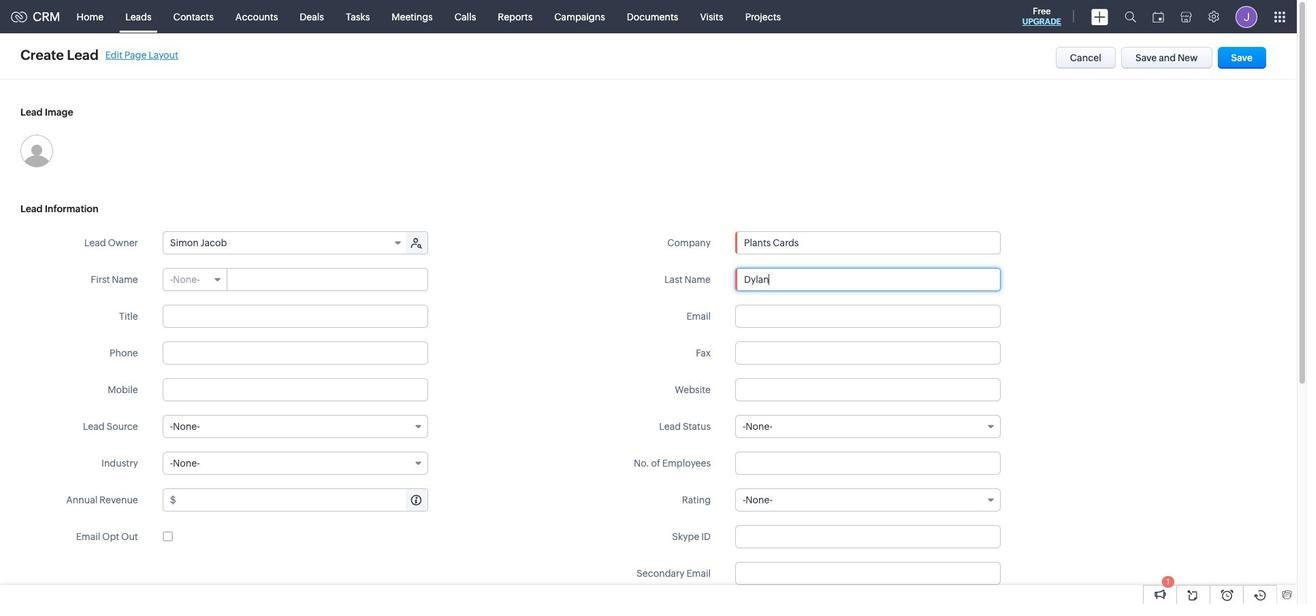 Task type: describe. For each thing, give the bounding box(es) containing it.
logo image
[[11, 11, 27, 22]]

create menu element
[[1084, 0, 1117, 33]]

image image
[[20, 135, 53, 168]]

create menu image
[[1092, 9, 1109, 25]]



Task type: vqa. For each thing, say whether or not it's contained in the screenshot.
upgrade
no



Task type: locate. For each thing, give the bounding box(es) containing it.
profile element
[[1228, 0, 1266, 33]]

search element
[[1117, 0, 1145, 33]]

None text field
[[736, 268, 1001, 292], [228, 269, 428, 291], [163, 305, 428, 328], [163, 342, 428, 365], [736, 342, 1001, 365], [736, 452, 1001, 475], [178, 490, 428, 511], [736, 526, 1001, 549], [736, 268, 1001, 292], [228, 269, 428, 291], [163, 305, 428, 328], [163, 342, 428, 365], [736, 342, 1001, 365], [736, 452, 1001, 475], [178, 490, 428, 511], [736, 526, 1001, 549]]

None text field
[[736, 232, 1001, 254], [736, 305, 1001, 328], [163, 379, 428, 402], [736, 379, 1001, 402], [736, 563, 1001, 586], [736, 232, 1001, 254], [736, 305, 1001, 328], [163, 379, 428, 402], [736, 379, 1001, 402], [736, 563, 1001, 586]]

calendar image
[[1153, 11, 1165, 22]]

profile image
[[1236, 6, 1258, 28]]

search image
[[1125, 11, 1137, 22]]

None field
[[163, 232, 407, 254], [736, 232, 1001, 254], [163, 269, 227, 291], [163, 415, 428, 439], [736, 415, 1001, 439], [163, 452, 428, 475], [736, 489, 1001, 512], [163, 232, 407, 254], [736, 232, 1001, 254], [163, 269, 227, 291], [163, 415, 428, 439], [736, 415, 1001, 439], [163, 452, 428, 475], [736, 489, 1001, 512]]



